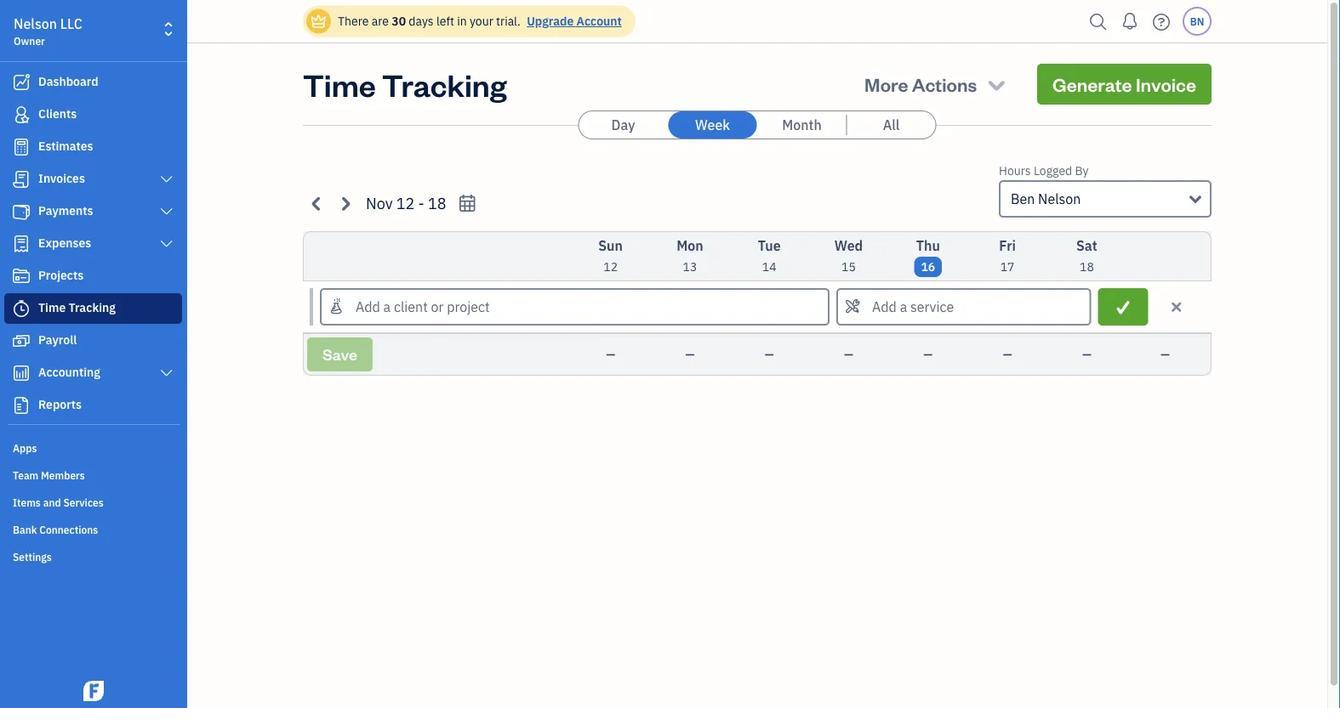 Task type: vqa. For each thing, say whether or not it's contained in the screenshot.


Task type: locate. For each thing, give the bounding box(es) containing it.
nelson down logged
[[1038, 190, 1081, 208]]

12 left -
[[396, 193, 415, 213]]

tracking
[[382, 64, 507, 104], [69, 300, 116, 316]]

account
[[576, 13, 622, 29]]

time inside main element
[[38, 300, 66, 316]]

logged
[[1034, 163, 1072, 179]]

1 horizontal spatial 18
[[1080, 259, 1094, 275]]

hours logged by
[[999, 163, 1089, 179]]

next week image
[[335, 194, 355, 213]]

items
[[13, 496, 41, 510]]

expenses link
[[4, 229, 182, 260]]

6 — from the left
[[1003, 347, 1012, 362]]

clients
[[38, 106, 77, 122]]

all
[[883, 116, 900, 134]]

18 down sat
[[1080, 259, 1094, 275]]

2 chevron large down image from the top
[[159, 367, 174, 380]]

1 horizontal spatial 12
[[603, 259, 618, 275]]

2 chevron large down image from the top
[[159, 205, 174, 219]]

sat
[[1076, 237, 1097, 255]]

invoice
[[1136, 72, 1196, 96]]

2 — from the left
[[685, 347, 695, 362]]

0 horizontal spatial 18
[[428, 193, 446, 213]]

chevron large down image for expenses
[[159, 237, 174, 251]]

1 chevron large down image from the top
[[159, 237, 174, 251]]

chevron large down image inside accounting link
[[159, 367, 174, 380]]

tue
[[758, 237, 781, 255]]

1 vertical spatial chevron large down image
[[159, 205, 174, 219]]

chevron large down image
[[159, 237, 174, 251], [159, 367, 174, 380]]

nov
[[366, 193, 393, 213]]

fri
[[999, 237, 1016, 255]]

payments
[[38, 203, 93, 219]]

0 vertical spatial time
[[303, 64, 376, 104]]

1 vertical spatial tracking
[[69, 300, 116, 316]]

by
[[1075, 163, 1089, 179]]

bank connections link
[[4, 516, 182, 542]]

mon 13
[[677, 237, 703, 275]]

1 vertical spatial time
[[38, 300, 66, 316]]

1 horizontal spatial nelson
[[1038, 190, 1081, 208]]

services
[[63, 496, 104, 510]]

5 — from the left
[[923, 347, 933, 362]]

0 vertical spatial time tracking
[[303, 64, 507, 104]]

0 vertical spatial chevron large down image
[[159, 237, 174, 251]]

invoice image
[[11, 171, 31, 188]]

1 vertical spatial time tracking
[[38, 300, 116, 316]]

time tracking down the projects link
[[38, 300, 116, 316]]

your
[[470, 13, 493, 29]]

18 right -
[[428, 193, 446, 213]]

money image
[[11, 333, 31, 350]]

time right timer icon
[[38, 300, 66, 316]]

16
[[921, 259, 935, 275]]

0 horizontal spatial 12
[[396, 193, 415, 213]]

1 vertical spatial chevron large down image
[[159, 367, 174, 380]]

tracking down left
[[382, 64, 507, 104]]

chevron large down image for accounting
[[159, 367, 174, 380]]

crown image
[[310, 12, 328, 30]]

0 vertical spatial chevron large down image
[[159, 173, 174, 186]]

18
[[428, 193, 446, 213], [1080, 259, 1094, 275]]

trial.
[[496, 13, 521, 29]]

month
[[782, 116, 822, 134]]

0 horizontal spatial tracking
[[69, 300, 116, 316]]

0 horizontal spatial time
[[38, 300, 66, 316]]

chevron large down image up the projects link
[[159, 237, 174, 251]]

project image
[[11, 268, 31, 285]]

chevron large down image up expenses link at top
[[159, 205, 174, 219]]

0 vertical spatial tracking
[[382, 64, 507, 104]]

4 — from the left
[[844, 347, 853, 362]]

1 horizontal spatial time
[[303, 64, 376, 104]]

owner
[[14, 34, 45, 48]]

apps
[[13, 442, 37, 455]]

0 horizontal spatial nelson
[[14, 15, 57, 33]]

time tracking
[[303, 64, 507, 104], [38, 300, 116, 316]]

hours
[[999, 163, 1031, 179]]

12 down sun
[[603, 259, 618, 275]]

time down there
[[303, 64, 376, 104]]

more actions button
[[849, 64, 1024, 105]]

—
[[606, 347, 615, 362], [685, 347, 695, 362], [765, 347, 774, 362], [844, 347, 853, 362], [923, 347, 933, 362], [1003, 347, 1012, 362], [1082, 347, 1092, 362], [1161, 347, 1170, 362]]

1 horizontal spatial tracking
[[382, 64, 507, 104]]

client image
[[11, 106, 31, 123]]

bn
[[1190, 14, 1204, 28]]

chevron large down image up reports link
[[159, 367, 174, 380]]

time
[[303, 64, 376, 104], [38, 300, 66, 316]]

nelson up 'owner'
[[14, 15, 57, 33]]

bank connections
[[13, 523, 98, 537]]

30
[[392, 13, 406, 29]]

0 vertical spatial 12
[[396, 193, 415, 213]]

left
[[436, 13, 454, 29]]

chevron large down image up payments link
[[159, 173, 174, 186]]

12
[[396, 193, 415, 213], [603, 259, 618, 275]]

projects link
[[4, 261, 182, 292]]

cancel image
[[1169, 297, 1184, 317]]

1 horizontal spatial time tracking
[[303, 64, 507, 104]]

chevron large down image
[[159, 173, 174, 186], [159, 205, 174, 219]]

upgrade
[[527, 13, 574, 29]]

1 vertical spatial 18
[[1080, 259, 1094, 275]]

fri 17
[[999, 237, 1016, 275]]

payroll
[[38, 332, 77, 348]]

nelson llc owner
[[14, 15, 82, 48]]

12 inside sun 12
[[603, 259, 618, 275]]

invoices link
[[4, 164, 182, 195]]

nelson inside dropdown button
[[1038, 190, 1081, 208]]

tracking down the projects link
[[69, 300, 116, 316]]

accounting link
[[4, 358, 182, 389]]

estimate image
[[11, 139, 31, 156]]

nelson
[[14, 15, 57, 33], [1038, 190, 1081, 208]]

nelson inside nelson llc owner
[[14, 15, 57, 33]]

search image
[[1085, 9, 1112, 34]]

chevron large down image inside the invoices "link"
[[159, 173, 174, 186]]

0 vertical spatial nelson
[[14, 15, 57, 33]]

team
[[13, 469, 38, 482]]

1 chevron large down image from the top
[[159, 173, 174, 186]]

nov 12 - 18
[[366, 193, 446, 213]]

1 vertical spatial 12
[[603, 259, 618, 275]]

1 — from the left
[[606, 347, 615, 362]]

0 horizontal spatial time tracking
[[38, 300, 116, 316]]

time tracking down 30
[[303, 64, 507, 104]]

1 vertical spatial nelson
[[1038, 190, 1081, 208]]



Task type: describe. For each thing, give the bounding box(es) containing it.
Add a service text field
[[838, 290, 1090, 324]]

timer image
[[11, 300, 31, 317]]

tue 14
[[758, 237, 781, 275]]

accounting
[[38, 365, 100, 380]]

main element
[[0, 0, 230, 709]]

there
[[338, 13, 369, 29]]

invoices
[[38, 171, 85, 186]]

dashboard link
[[4, 67, 182, 98]]

Add a client or project text field
[[322, 290, 828, 324]]

week
[[695, 116, 730, 134]]

13
[[683, 259, 697, 275]]

chevrondown image
[[985, 72, 1008, 96]]

month link
[[758, 111, 846, 139]]

dashboard image
[[11, 74, 31, 91]]

all link
[[847, 111, 936, 139]]

week link
[[668, 111, 757, 139]]

ben nelson
[[1011, 190, 1081, 208]]

and
[[43, 496, 61, 510]]

payment image
[[11, 203, 31, 220]]

go to help image
[[1148, 9, 1175, 34]]

actions
[[912, 72, 977, 96]]

expense image
[[11, 236, 31, 253]]

team members
[[13, 469, 85, 482]]

mon
[[677, 237, 703, 255]]

save row image
[[1113, 298, 1133, 316]]

llc
[[60, 15, 82, 33]]

time tracking inside main element
[[38, 300, 116, 316]]

chevron large down image for payments
[[159, 205, 174, 219]]

ben
[[1011, 190, 1035, 208]]

in
[[457, 13, 467, 29]]

day
[[611, 116, 635, 134]]

there are 30 days left in your trial. upgrade account
[[338, 13, 622, 29]]

3 — from the left
[[765, 347, 774, 362]]

report image
[[11, 397, 31, 414]]

freshbooks image
[[80, 682, 107, 702]]

settings
[[13, 551, 52, 564]]

generate invoice button
[[1037, 64, 1212, 105]]

7 — from the left
[[1082, 347, 1092, 362]]

14
[[762, 259, 777, 275]]

dashboard
[[38, 74, 98, 89]]

sat 18
[[1076, 237, 1097, 275]]

0 vertical spatial 18
[[428, 193, 446, 213]]

projects
[[38, 268, 84, 283]]

expenses
[[38, 235, 91, 251]]

choose a date image
[[457, 194, 477, 213]]

17
[[1000, 259, 1015, 275]]

reports link
[[4, 391, 182, 421]]

12 for sun
[[603, 259, 618, 275]]

15
[[842, 259, 856, 275]]

wed
[[835, 237, 863, 255]]

18 inside sat 18
[[1080, 259, 1094, 275]]

12 for nov
[[396, 193, 415, 213]]

settings link
[[4, 544, 182, 569]]

notifications image
[[1116, 4, 1144, 38]]

tracking inside time tracking link
[[69, 300, 116, 316]]

sun 12
[[598, 237, 623, 275]]

previous week image
[[307, 194, 327, 213]]

clients link
[[4, 100, 182, 130]]

thu
[[916, 237, 940, 255]]

8 — from the left
[[1161, 347, 1170, 362]]

items and services
[[13, 496, 104, 510]]

ben nelson button
[[999, 180, 1212, 218]]

chart image
[[11, 365, 31, 382]]

day link
[[579, 111, 668, 139]]

upgrade account link
[[523, 13, 622, 29]]

-
[[418, 193, 424, 213]]

generate
[[1053, 72, 1132, 96]]

are
[[372, 13, 389, 29]]

thu 16
[[916, 237, 940, 275]]

items and services link
[[4, 489, 182, 515]]

bank
[[13, 523, 37, 537]]

more actions
[[865, 72, 977, 96]]

wed 15
[[835, 237, 863, 275]]

estimates link
[[4, 132, 182, 163]]

sun
[[598, 237, 623, 255]]

payroll link
[[4, 326, 182, 357]]

more
[[865, 72, 908, 96]]

apps link
[[4, 435, 182, 460]]

time tracking link
[[4, 294, 182, 324]]

generate invoice
[[1053, 72, 1196, 96]]

connections
[[39, 523, 98, 537]]

days
[[409, 13, 434, 29]]

chevron large down image for invoices
[[159, 173, 174, 186]]

reports
[[38, 397, 82, 413]]

team members link
[[4, 462, 182, 488]]

estimates
[[38, 138, 93, 154]]

members
[[41, 469, 85, 482]]

bn button
[[1183, 7, 1212, 36]]

payments link
[[4, 197, 182, 227]]



